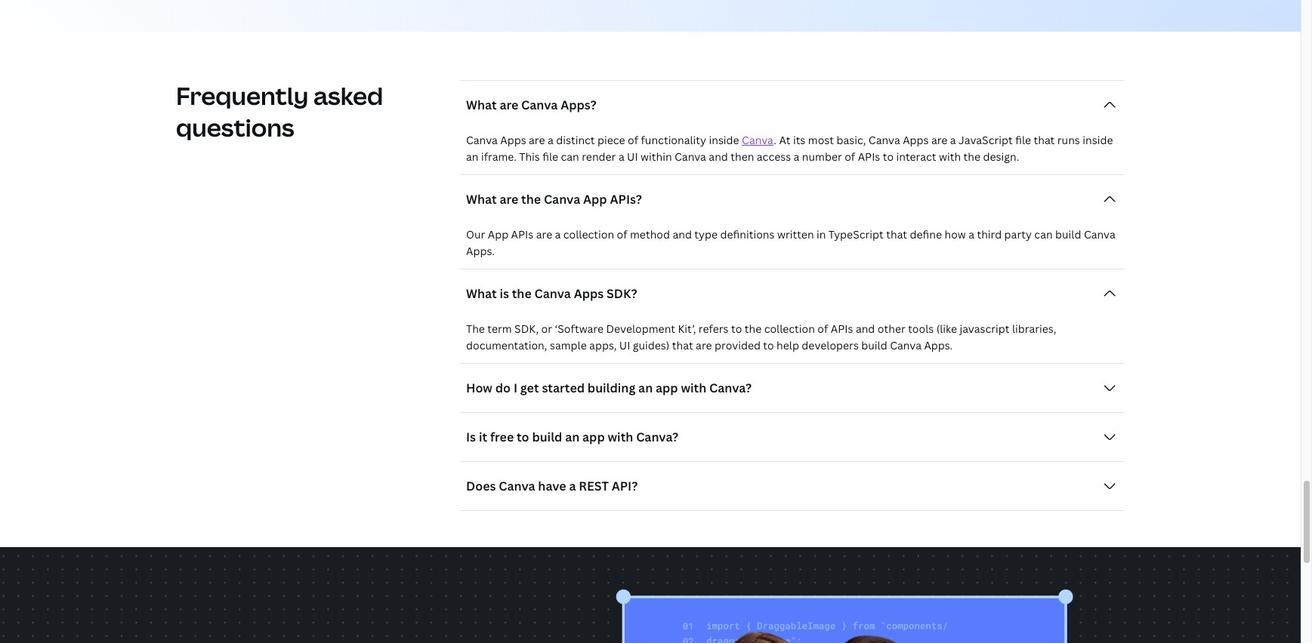 Task type: describe. For each thing, give the bounding box(es) containing it.
guides)
[[633, 338, 670, 353]]

other
[[878, 322, 906, 336]]

interact
[[896, 150, 936, 164]]

apps. inside the term sdk, or 'software development kit', refers to the collection of apis and other tools (like javascript libraries, documentation, sample apps, ui guides) that are provided to help developers build canva apps.
[[924, 338, 953, 353]]

developers
[[802, 338, 859, 353]]

are up this
[[529, 133, 545, 147]]

is
[[466, 429, 476, 446]]

party
[[1004, 227, 1032, 242]]

typescript
[[829, 227, 884, 242]]

apps. inside our app apis are a collection of method and type definitions written in typescript that define how a third party can build canva apps.
[[466, 244, 495, 258]]

iframe.
[[481, 150, 517, 164]]

apis inside our app apis are a collection of method and type definitions written in typescript that define how a third party can build canva apps.
[[511, 227, 534, 242]]

ui inside the term sdk, or 'software development kit', refers to the collection of apis and other tools (like javascript libraries, documentation, sample apps, ui guides) that are provided to help developers build canva apps.
[[619, 338, 630, 353]]

sample
[[550, 338, 587, 353]]

does
[[466, 478, 496, 495]]

canva link
[[742, 133, 774, 147]]

access
[[757, 150, 791, 164]]

. at its most basic, canva apps are a javascript file that runs inside an iframe. this file can render a ui within canva and then access a number of apis to interact with the design.
[[466, 133, 1113, 164]]

frequently asked questions
[[176, 79, 383, 144]]

is it free to build an app with canva?
[[466, 429, 679, 446]]

how
[[945, 227, 966, 242]]

app inside dropdown button
[[656, 380, 678, 397]]

what for what is the canva apps sdk?
[[466, 286, 497, 302]]

a down the what are the canva app apis?
[[555, 227, 561, 242]]

help
[[777, 338, 799, 353]]

1 vertical spatial file
[[543, 150, 558, 164]]

sdk?
[[607, 286, 637, 302]]

canva inside the term sdk, or 'software development kit', refers to the collection of apis and other tools (like javascript libraries, documentation, sample apps, ui guides) that are provided to help developers build canva apps.
[[890, 338, 922, 353]]

it
[[479, 429, 487, 446]]

at
[[779, 133, 791, 147]]

libraries,
[[1012, 322, 1056, 336]]

i
[[514, 380, 517, 397]]

of inside our app apis are a collection of method and type definitions written in typescript that define how a third party can build canva apps.
[[617, 227, 627, 242]]

can inside our app apis are a collection of method and type definitions written in typescript that define how a third party can build canva apps.
[[1034, 227, 1053, 242]]

apis inside the term sdk, or 'software development kit', refers to the collection of apis and other tools (like javascript libraries, documentation, sample apps, ui guides) that are provided to help developers build canva apps.
[[831, 322, 853, 336]]

frequently
[[176, 79, 309, 112]]

are inside what are the canva app apis? dropdown button
[[500, 191, 518, 208]]

a inside dropdown button
[[569, 478, 576, 495]]

what are the canva app apis? button
[[460, 184, 1125, 215]]

of right piece
[[628, 133, 638, 147]]

building
[[588, 380, 636, 397]]

term
[[488, 322, 512, 336]]

distinct
[[556, 133, 595, 147]]

rest
[[579, 478, 609, 495]]

and inside our app apis are a collection of method and type definitions written in typescript that define how a third party can build canva apps.
[[673, 227, 692, 242]]

build inside our app apis are a collection of method and type definitions written in typescript that define how a third party can build canva apps.
[[1055, 227, 1081, 242]]

an inside '. at its most basic, canva apps are a javascript file that runs inside an iframe. this file can render a ui within canva and then access a number of apis to interact with the design.'
[[466, 150, 479, 164]]

with inside how do i get started building an app with canva? dropdown button
[[681, 380, 707, 397]]

a down canva apps are a distinct piece of functionality inside canva
[[619, 150, 625, 164]]

piece
[[598, 133, 625, 147]]

definitions
[[720, 227, 775, 242]]

a right how
[[969, 227, 975, 242]]

type
[[694, 227, 718, 242]]

javascript
[[960, 322, 1010, 336]]

tools
[[908, 322, 934, 336]]

are inside our app apis are a collection of method and type definitions written in typescript that define how a third party can build canva apps.
[[536, 227, 552, 242]]

app inside dropdown button
[[583, 191, 607, 208]]

javascript
[[959, 133, 1013, 147]]

free
[[490, 429, 514, 446]]

sdk,
[[515, 322, 539, 336]]

the term sdk, or 'software development kit', refers to the collection of apis and other tools (like javascript libraries, documentation, sample apps, ui guides) that are provided to help developers build canva apps.
[[466, 322, 1056, 353]]

refers
[[699, 322, 729, 336]]

that inside '. at its most basic, canva apps are a javascript file that runs inside an iframe. this file can render a ui within canva and then access a number of apis to interact with the design.'
[[1034, 133, 1055, 147]]

app inside dropdown button
[[582, 429, 605, 446]]

number
[[802, 150, 842, 164]]

third
[[977, 227, 1002, 242]]

to inside dropdown button
[[517, 429, 529, 446]]

the inside the term sdk, or 'software development kit', refers to the collection of apis and other tools (like javascript libraries, documentation, sample apps, ui guides) that are provided to help developers build canva apps.
[[745, 322, 762, 336]]

functionality
[[641, 133, 706, 147]]

ui inside '. at its most basic, canva apps are a javascript file that runs inside an iframe. this file can render a ui within canva and then access a number of apis to interact with the design.'
[[627, 150, 638, 164]]

does canva have a rest api?
[[466, 478, 638, 495]]

apis inside '. at its most basic, canva apps are a javascript file that runs inside an iframe. this file can render a ui within canva and then access a number of apis to interact with the design.'
[[858, 150, 880, 164]]

collection inside the term sdk, or 'software development kit', refers to the collection of apis and other tools (like javascript libraries, documentation, sample apps, ui guides) that are provided to help developers build canva apps.
[[764, 322, 815, 336]]

0 horizontal spatial apps
[[500, 133, 526, 147]]

build inside the term sdk, or 'software development kit', refers to the collection of apis and other tools (like javascript libraries, documentation, sample apps, ui guides) that are provided to help developers build canva apps.
[[861, 338, 887, 353]]

render
[[582, 150, 616, 164]]

apps,
[[589, 338, 617, 353]]

is it free to build an app with canva? button
[[460, 422, 1125, 453]]

to up provided in the right of the page
[[731, 322, 742, 336]]

what is the canva apps sdk?
[[466, 286, 637, 302]]

to left help
[[763, 338, 774, 353]]

a down its
[[794, 150, 800, 164]]

or
[[541, 322, 552, 336]]

define
[[910, 227, 942, 242]]

build inside dropdown button
[[532, 429, 562, 446]]

started
[[542, 380, 585, 397]]

design.
[[983, 150, 1019, 164]]

1 horizontal spatial file
[[1015, 133, 1031, 147]]

provided
[[715, 338, 761, 353]]



Task type: vqa. For each thing, say whether or not it's contained in the screenshot.
out
no



Task type: locate. For each thing, give the bounding box(es) containing it.
1 vertical spatial canva?
[[636, 429, 679, 446]]

ui
[[627, 150, 638, 164], [619, 338, 630, 353]]

an right building
[[638, 380, 653, 397]]

canva? inside dropdown button
[[709, 380, 752, 397]]

then
[[731, 150, 754, 164]]

0 vertical spatial an
[[466, 150, 479, 164]]

2 horizontal spatial apps
[[903, 133, 929, 147]]

canva? up api?
[[636, 429, 679, 446]]

questions
[[176, 111, 294, 144]]

1 horizontal spatial app
[[656, 380, 678, 397]]

0 horizontal spatial app
[[488, 227, 509, 242]]

its
[[793, 133, 806, 147]]

2 vertical spatial that
[[672, 338, 693, 353]]

inside
[[709, 133, 739, 147], [1083, 133, 1113, 147]]

api?
[[612, 478, 638, 495]]

with inside the is it free to build an app with canva? dropdown button
[[608, 429, 633, 446]]

2 vertical spatial with
[[608, 429, 633, 446]]

1 vertical spatial an
[[638, 380, 653, 397]]

within
[[641, 150, 672, 164]]

0 vertical spatial file
[[1015, 133, 1031, 147]]

1 vertical spatial collection
[[764, 322, 815, 336]]

an down "started"
[[565, 429, 580, 446]]

inside inside '. at its most basic, canva apps are a javascript file that runs inside an iframe. this file can render a ui within canva and then access a number of apis to interact with the design.'
[[1083, 133, 1113, 147]]

0 horizontal spatial that
[[672, 338, 693, 353]]

the
[[466, 322, 485, 336]]

and left other
[[856, 322, 875, 336]]

apps. down (like
[[924, 338, 953, 353]]

the right 'is'
[[512, 286, 532, 302]]

app inside our app apis are a collection of method and type definitions written in typescript that define how a third party can build canva apps.
[[488, 227, 509, 242]]

2 vertical spatial what
[[466, 286, 497, 302]]

app up rest
[[582, 429, 605, 446]]

the
[[964, 150, 981, 164], [521, 191, 541, 208], [512, 286, 532, 302], [745, 322, 762, 336]]

file up design.
[[1015, 133, 1031, 147]]

1 horizontal spatial an
[[565, 429, 580, 446]]

an inside the is it free to build an app with canva? dropdown button
[[565, 429, 580, 446]]

do
[[495, 380, 511, 397]]

0 horizontal spatial and
[[673, 227, 692, 242]]

with right interact
[[939, 150, 961, 164]]

have
[[538, 478, 566, 495]]

1 vertical spatial and
[[673, 227, 692, 242]]

1 horizontal spatial collection
[[764, 322, 815, 336]]

0 vertical spatial that
[[1034, 133, 1055, 147]]

what left 'is'
[[466, 286, 497, 302]]

1 horizontal spatial canva?
[[709, 380, 752, 397]]

the down this
[[521, 191, 541, 208]]

2 horizontal spatial and
[[856, 322, 875, 336]]

canva? down provided in the right of the page
[[709, 380, 752, 397]]

1 horizontal spatial apps
[[574, 286, 604, 302]]

1 horizontal spatial inside
[[1083, 133, 1113, 147]]

what up iframe.
[[466, 97, 497, 113]]

apis right our
[[511, 227, 534, 242]]

canva
[[521, 97, 558, 113], [466, 133, 498, 147], [742, 133, 774, 147], [869, 133, 900, 147], [675, 150, 706, 164], [544, 191, 580, 208], [1084, 227, 1116, 242], [534, 286, 571, 302], [890, 338, 922, 353], [499, 478, 535, 495]]

0 vertical spatial ui
[[627, 150, 638, 164]]

app left apis?
[[583, 191, 607, 208]]

a
[[548, 133, 554, 147], [950, 133, 956, 147], [619, 150, 625, 164], [794, 150, 800, 164], [555, 227, 561, 242], [969, 227, 975, 242], [569, 478, 576, 495]]

this
[[519, 150, 540, 164]]

app down guides)
[[656, 380, 678, 397]]

that inside the term sdk, or 'software development kit', refers to the collection of apis and other tools (like javascript libraries, documentation, sample apps, ui guides) that are provided to help developers build canva apps.
[[672, 338, 693, 353]]

how do i get started building an app with canva?
[[466, 380, 752, 397]]

of down basic,
[[845, 150, 855, 164]]

0 horizontal spatial can
[[561, 150, 579, 164]]

asked
[[313, 79, 383, 112]]

1 vertical spatial can
[[1034, 227, 1053, 242]]

0 horizontal spatial build
[[532, 429, 562, 446]]

apps. down our
[[466, 244, 495, 258]]

with inside '. at its most basic, canva apps are a javascript file that runs inside an iframe. this file can render a ui within canva and then access a number of apis to interact with the design.'
[[939, 150, 961, 164]]

1 horizontal spatial and
[[709, 150, 728, 164]]

2 vertical spatial and
[[856, 322, 875, 336]]

1 inside from the left
[[709, 133, 739, 147]]

are
[[500, 97, 518, 113], [529, 133, 545, 147], [931, 133, 948, 147], [500, 191, 518, 208], [536, 227, 552, 242], [696, 338, 712, 353]]

apis up developers
[[831, 322, 853, 336]]

with
[[939, 150, 961, 164], [681, 380, 707, 397], [608, 429, 633, 446]]

to
[[883, 150, 894, 164], [731, 322, 742, 336], [763, 338, 774, 353], [517, 429, 529, 446]]

2 vertical spatial an
[[565, 429, 580, 446]]

what are the canva app apis?
[[466, 191, 642, 208]]

ui down canva apps are a distinct piece of functionality inside canva
[[627, 150, 638, 164]]

can inside '. at its most basic, canva apps are a javascript file that runs inside an iframe. this file can render a ui within canva and then access a number of apis to interact with the design.'
[[561, 150, 579, 164]]

that down kit',
[[672, 338, 693, 353]]

collection up help
[[764, 322, 815, 336]]

and left type
[[673, 227, 692, 242]]

what for what are canva apps?
[[466, 97, 497, 113]]

build right party
[[1055, 227, 1081, 242]]

to left interact
[[883, 150, 894, 164]]

of inside the term sdk, or 'software development kit', refers to the collection of apis and other tools (like javascript libraries, documentation, sample apps, ui guides) that are provided to help developers build canva apps.
[[818, 322, 828, 336]]

are down the what are the canva app apis?
[[536, 227, 552, 242]]

inside up then
[[709, 133, 739, 147]]

written
[[777, 227, 814, 242]]

0 vertical spatial app
[[583, 191, 607, 208]]

in
[[817, 227, 826, 242]]

apps up iframe.
[[500, 133, 526, 147]]

2 what from the top
[[466, 191, 497, 208]]

1 vertical spatial what
[[466, 191, 497, 208]]

what is the canva apps sdk? button
[[460, 279, 1125, 309]]

(like
[[936, 322, 957, 336]]

of inside '. at its most basic, canva apps are a javascript file that runs inside an iframe. this file can render a ui within canva and then access a number of apis to interact with the design.'
[[845, 150, 855, 164]]

'software
[[555, 322, 604, 336]]

are up interact
[[931, 133, 948, 147]]

0 vertical spatial and
[[709, 150, 728, 164]]

apps up interact
[[903, 133, 929, 147]]

1 vertical spatial app
[[488, 227, 509, 242]]

1 horizontal spatial that
[[886, 227, 907, 242]]

collection
[[563, 227, 614, 242], [764, 322, 815, 336]]

apps inside '. at its most basic, canva apps are a javascript file that runs inside an iframe. this file can render a ui within canva and then access a number of apis to interact with the design.'
[[903, 133, 929, 147]]

0 vertical spatial can
[[561, 150, 579, 164]]

development
[[606, 322, 675, 336]]

of
[[628, 133, 638, 147], [845, 150, 855, 164], [617, 227, 627, 242], [818, 322, 828, 336]]

1 vertical spatial with
[[681, 380, 707, 397]]

1 horizontal spatial apps.
[[924, 338, 953, 353]]

what for what are the canva app apis?
[[466, 191, 497, 208]]

of up developers
[[818, 322, 828, 336]]

0 horizontal spatial collection
[[563, 227, 614, 242]]

file right this
[[543, 150, 558, 164]]

an
[[466, 150, 479, 164], [638, 380, 653, 397], [565, 429, 580, 446]]

that left define
[[886, 227, 907, 242]]

0 vertical spatial collection
[[563, 227, 614, 242]]

runs
[[1057, 133, 1080, 147]]

a left javascript
[[950, 133, 956, 147]]

0 horizontal spatial canva?
[[636, 429, 679, 446]]

what are canva apps?
[[466, 97, 597, 113]]

2 vertical spatial apis
[[831, 322, 853, 336]]

1 vertical spatial ui
[[619, 338, 630, 353]]

canva inside our app apis are a collection of method and type definitions written in typescript that define how a third party can build canva apps.
[[1084, 227, 1116, 242]]

0 vertical spatial build
[[1055, 227, 1081, 242]]

1 horizontal spatial app
[[583, 191, 607, 208]]

0 vertical spatial app
[[656, 380, 678, 397]]

canva? inside dropdown button
[[636, 429, 679, 446]]

.
[[774, 133, 777, 147]]

an left iframe.
[[466, 150, 479, 164]]

can
[[561, 150, 579, 164], [1034, 227, 1053, 242]]

what up our
[[466, 191, 497, 208]]

0 vertical spatial apis
[[858, 150, 880, 164]]

and inside the term sdk, or 'software development kit', refers to the collection of apis and other tools (like javascript libraries, documentation, sample apps, ui guides) that are provided to help developers build canva apps.
[[856, 322, 875, 336]]

apps
[[500, 133, 526, 147], [903, 133, 929, 147], [574, 286, 604, 302]]

inside right runs
[[1083, 133, 1113, 147]]

1 what from the top
[[466, 97, 497, 113]]

2 horizontal spatial that
[[1034, 133, 1055, 147]]

with down kit',
[[681, 380, 707, 397]]

to inside '. at its most basic, canva apps are a javascript file that runs inside an iframe. this file can render a ui within canva and then access a number of apis to interact with the design.'
[[883, 150, 894, 164]]

0 horizontal spatial an
[[466, 150, 479, 164]]

our app apis are a collection of method and type definitions written in typescript that define how a third party can build canva apps.
[[466, 227, 1116, 258]]

apps.
[[466, 244, 495, 258], [924, 338, 953, 353]]

2 inside from the left
[[1083, 133, 1113, 147]]

1 horizontal spatial apis
[[831, 322, 853, 336]]

to right free
[[517, 429, 529, 446]]

2 horizontal spatial with
[[939, 150, 961, 164]]

can down distinct
[[561, 150, 579, 164]]

with up api?
[[608, 429, 633, 446]]

collection down the what are the canva app apis?
[[563, 227, 614, 242]]

apps left sdk?
[[574, 286, 604, 302]]

and inside '. at its most basic, canva apps are a javascript file that runs inside an iframe. this file can render a ui within canva and then access a number of apis to interact with the design.'
[[709, 150, 728, 164]]

can right party
[[1034, 227, 1053, 242]]

1 vertical spatial apps.
[[924, 338, 953, 353]]

0 horizontal spatial apps.
[[466, 244, 495, 258]]

is
[[500, 286, 509, 302]]

2 horizontal spatial an
[[638, 380, 653, 397]]

collection inside our app apis are a collection of method and type definitions written in typescript that define how a third party can build canva apps.
[[563, 227, 614, 242]]

that inside our app apis are a collection of method and type definitions written in typescript that define how a third party can build canva apps.
[[886, 227, 907, 242]]

what
[[466, 97, 497, 113], [466, 191, 497, 208], [466, 286, 497, 302]]

apis
[[858, 150, 880, 164], [511, 227, 534, 242], [831, 322, 853, 336]]

1 horizontal spatial build
[[861, 338, 887, 353]]

canva apps are a distinct piece of functionality inside canva
[[466, 133, 774, 147]]

our
[[466, 227, 485, 242]]

canva?
[[709, 380, 752, 397], [636, 429, 679, 446]]

1 vertical spatial that
[[886, 227, 907, 242]]

most
[[808, 133, 834, 147]]

basic,
[[837, 133, 866, 147]]

method
[[630, 227, 670, 242]]

0 vertical spatial what
[[466, 97, 497, 113]]

of left method
[[617, 227, 627, 242]]

are down the refers
[[696, 338, 712, 353]]

the down javascript
[[964, 150, 981, 164]]

apis?
[[610, 191, 642, 208]]

the inside '. at its most basic, canva apps are a javascript file that runs inside an iframe. this file can render a ui within canva and then access a number of apis to interact with the design.'
[[964, 150, 981, 164]]

0 horizontal spatial app
[[582, 429, 605, 446]]

how do i get started building an app with canva? button
[[460, 373, 1125, 403]]

app
[[656, 380, 678, 397], [582, 429, 605, 446]]

0 vertical spatial apps.
[[466, 244, 495, 258]]

are down iframe.
[[500, 191, 518, 208]]

3 what from the top
[[466, 286, 497, 302]]

0 horizontal spatial apis
[[511, 227, 534, 242]]

documentation,
[[466, 338, 547, 353]]

are up iframe.
[[500, 97, 518, 113]]

1 vertical spatial app
[[582, 429, 605, 446]]

0 vertical spatial with
[[939, 150, 961, 164]]

apps inside dropdown button
[[574, 286, 604, 302]]

get
[[520, 380, 539, 397]]

0 vertical spatial canva?
[[709, 380, 752, 397]]

what are canva apps? button
[[460, 90, 1125, 120]]

an inside how do i get started building an app with canva? dropdown button
[[638, 380, 653, 397]]

0 horizontal spatial with
[[608, 429, 633, 446]]

does canva have a rest api? button
[[460, 471, 1125, 502]]

build down other
[[861, 338, 887, 353]]

apis down basic,
[[858, 150, 880, 164]]

1 vertical spatial apis
[[511, 227, 534, 242]]

are inside what are canva apps? dropdown button
[[500, 97, 518, 113]]

a left distinct
[[548, 133, 554, 147]]

that left runs
[[1034, 133, 1055, 147]]

the up provided in the right of the page
[[745, 322, 762, 336]]

1 vertical spatial build
[[861, 338, 887, 353]]

a right "have"
[[569, 478, 576, 495]]

2 horizontal spatial build
[[1055, 227, 1081, 242]]

kit',
[[678, 322, 696, 336]]

are inside the term sdk, or 'software development kit', refers to the collection of apis and other tools (like javascript libraries, documentation, sample apps, ui guides) that are provided to help developers build canva apps.
[[696, 338, 712, 353]]

app right our
[[488, 227, 509, 242]]

are inside '. at its most basic, canva apps are a javascript file that runs inside an iframe. this file can render a ui within canva and then access a number of apis to interact with the design.'
[[931, 133, 948, 147]]

and left then
[[709, 150, 728, 164]]

build right free
[[532, 429, 562, 446]]

ui right apps,
[[619, 338, 630, 353]]

2 horizontal spatial apis
[[858, 150, 880, 164]]

how
[[466, 380, 493, 397]]

1 horizontal spatial can
[[1034, 227, 1053, 242]]

1 horizontal spatial with
[[681, 380, 707, 397]]

apps?
[[561, 97, 597, 113]]

2 vertical spatial build
[[532, 429, 562, 446]]

0 horizontal spatial file
[[543, 150, 558, 164]]

and
[[709, 150, 728, 164], [673, 227, 692, 242], [856, 322, 875, 336]]

0 horizontal spatial inside
[[709, 133, 739, 147]]

build
[[1055, 227, 1081, 242], [861, 338, 887, 353], [532, 429, 562, 446]]



